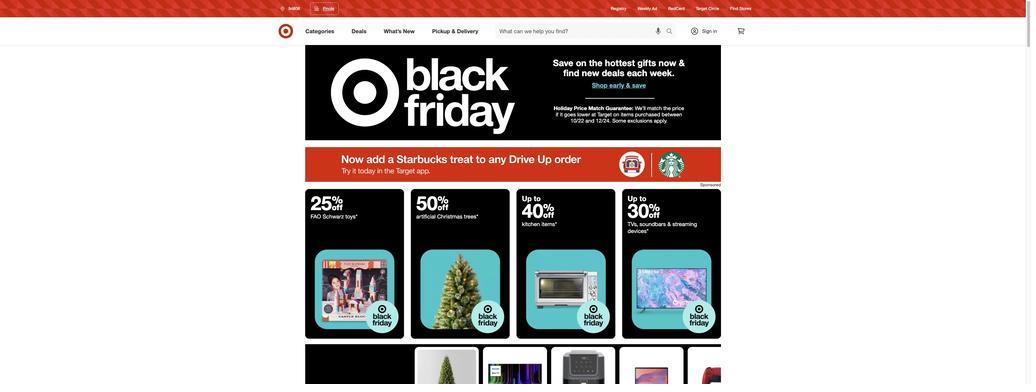 Task type: vqa. For each thing, say whether or not it's contained in the screenshot.
'each'
yes



Task type: locate. For each thing, give the bounding box(es) containing it.
match
[[647, 105, 662, 111]]

weekly
[[638, 6, 651, 11]]

target right at
[[598, 111, 612, 118]]

what's new
[[384, 28, 415, 35]]

up
[[522, 194, 532, 203], [628, 194, 638, 203]]

& inside the tvs, soundbars & streaming devices*
[[668, 221, 671, 228]]

on
[[576, 58, 587, 68], [613, 111, 619, 118]]

0 horizontal spatial to
[[534, 194, 541, 203]]

to up soundbars
[[640, 194, 647, 203]]

& inside save on the hottest gifts now & find new deals each week.
[[679, 58, 685, 68]]

on left "items"
[[613, 111, 619, 118]]

it
[[560, 111, 563, 118]]

to
[[534, 194, 541, 203], [640, 194, 647, 203]]

christmas
[[437, 213, 462, 220]]

to for 30
[[640, 194, 647, 203]]

we'll
[[635, 105, 646, 111]]

2 target black friday image from the left
[[411, 240, 510, 339]]

we'll match the price if it goes lower at target on items purchased between 10/22 and 12/24. some exclusions apply.
[[556, 105, 684, 124]]

deals
[[352, 28, 367, 35]]

4 target black friday image from the left
[[622, 240, 721, 339]]

0 horizontal spatial on
[[576, 58, 587, 68]]

0 horizontal spatial the
[[589, 58, 603, 68]]

& right now
[[679, 58, 685, 68]]

1 horizontal spatial up to
[[628, 194, 647, 203]]

up to up kitchen
[[522, 194, 541, 203]]

up up kitchen
[[522, 194, 532, 203]]

1 vertical spatial the
[[663, 105, 671, 111]]

gifts
[[638, 58, 656, 68]]

& right pickup
[[452, 28, 455, 35]]

2 to from the left
[[640, 194, 647, 203]]

0 horizontal spatial up to
[[522, 194, 541, 203]]

stores
[[739, 6, 751, 11]]

target circle link
[[696, 6, 719, 12]]

0 horizontal spatial up
[[522, 194, 532, 203]]

target black friday image
[[305, 240, 404, 339], [411, 240, 510, 339], [516, 240, 615, 339], [622, 240, 721, 339]]

& left save on the top right
[[626, 81, 630, 89]]

to up kitchen items* at the right
[[534, 194, 541, 203]]

1 horizontal spatial on
[[613, 111, 619, 118]]

carousel region
[[305, 344, 752, 384]]

on inside save on the hottest gifts now & find new deals each week.
[[576, 58, 587, 68]]

1 to from the left
[[534, 194, 541, 203]]

and
[[586, 118, 594, 124]]

pickup
[[432, 28, 450, 35]]

2 up to from the left
[[628, 194, 647, 203]]

soundbars
[[640, 221, 666, 228]]

sign in link
[[685, 24, 728, 39]]

find
[[730, 6, 738, 11]]

1 horizontal spatial to
[[640, 194, 647, 203]]

the inside we'll match the price if it goes lower at target on items purchased between 10/22 and 12/24. some exclusions apply.
[[663, 105, 671, 111]]

registry
[[611, 6, 626, 11]]

0 horizontal spatial target
[[598, 111, 612, 118]]

target
[[696, 6, 707, 11], [598, 111, 612, 118]]

What can we help you find? suggestions appear below search field
[[495, 24, 668, 39]]

sponsored
[[700, 182, 721, 187]]

artificial
[[416, 213, 436, 220]]

redcard link
[[668, 6, 685, 12]]

holiday
[[554, 105, 573, 111]]

categories link
[[300, 24, 343, 39]]

0 vertical spatial target
[[696, 6, 707, 11]]

to for 40
[[534, 194, 541, 203]]

1 horizontal spatial up
[[628, 194, 638, 203]]

0 vertical spatial on
[[576, 58, 587, 68]]

the
[[589, 58, 603, 68], [663, 105, 671, 111]]

on right save
[[576, 58, 587, 68]]

the inside save on the hottest gifts now & find new deals each week.
[[589, 58, 603, 68]]

lenovo slim 14" chromebook - mediatek processor - 4gb ram - 64gb flash storage - blue (82xj002dus) image
[[622, 350, 681, 384]]

1 up from the left
[[522, 194, 532, 203]]

up up tvs,
[[628, 194, 638, 203]]

up to up tvs,
[[628, 194, 647, 203]]

target circle
[[696, 6, 719, 11]]

&
[[452, 28, 455, 35], [679, 58, 685, 68], [626, 81, 630, 89], [668, 221, 671, 228]]

0 vertical spatial the
[[589, 58, 603, 68]]

the left price
[[663, 105, 671, 111]]

94806
[[288, 6, 300, 11]]

pinole
[[323, 6, 334, 11]]

1 target black friday image from the left
[[305, 240, 404, 339]]

trees*
[[464, 213, 478, 220]]

target left circle
[[696, 6, 707, 11]]

price
[[574, 105, 587, 111]]

up for 30
[[628, 194, 638, 203]]

1 horizontal spatial the
[[663, 105, 671, 111]]

search
[[663, 28, 680, 35]]

lower
[[577, 111, 590, 118]]

items*
[[542, 221, 557, 228]]

1 vertical spatial target
[[598, 111, 612, 118]]

tvs, soundbars & streaming devices*
[[628, 221, 697, 235]]

tvs,
[[628, 221, 638, 228]]

categories
[[305, 28, 334, 35]]

redcard
[[668, 6, 685, 11]]

match
[[589, 105, 604, 111]]

holiday price match guarantee:
[[554, 105, 633, 111]]

1 vertical spatial on
[[613, 111, 619, 118]]

apply.
[[654, 118, 667, 124]]

25 fao schwarz toys*
[[311, 191, 358, 220]]

circle
[[708, 6, 719, 11]]

weekly ad
[[638, 6, 657, 11]]

3 target black friday image from the left
[[516, 240, 615, 339]]

10/22
[[571, 118, 584, 124]]

& left streaming
[[668, 221, 671, 228]]

2 up from the left
[[628, 194, 638, 203]]

the for on
[[589, 58, 603, 68]]

save on the hottest gifts now & find new deals each week.
[[553, 58, 685, 78]]

shop
[[592, 81, 608, 89]]

sign in
[[702, 28, 717, 34]]

registry link
[[611, 6, 626, 12]]

the up shop
[[589, 58, 603, 68]]

up to
[[522, 194, 541, 203], [628, 194, 647, 203]]

1 up to from the left
[[522, 194, 541, 203]]

sign
[[702, 28, 712, 34]]

1 horizontal spatial target
[[696, 6, 707, 11]]

weekly ad link
[[638, 6, 657, 12]]

what's new link
[[378, 24, 423, 39]]



Task type: describe. For each thing, give the bounding box(es) containing it.
early
[[609, 81, 624, 89]]

save
[[553, 58, 573, 68]]

black friday deals image
[[305, 45, 721, 140]]

if
[[556, 111, 559, 118]]

40
[[522, 199, 554, 223]]

each
[[627, 67, 647, 78]]

ad
[[652, 6, 657, 11]]

find
[[563, 67, 579, 78]]

50
[[416, 191, 449, 215]]

pickup & delivery
[[432, 28, 478, 35]]

find stores
[[730, 6, 751, 11]]

target black friday image for artificial christmas trees*
[[411, 240, 510, 339]]

save
[[632, 81, 646, 89]]

deals link
[[346, 24, 375, 39]]

pinole button
[[310, 2, 339, 15]]

some
[[612, 118, 626, 124]]

at
[[592, 111, 596, 118]]

search button
[[663, 24, 680, 40]]

purchased
[[635, 111, 660, 118]]

the for match
[[663, 105, 671, 111]]

25
[[311, 191, 343, 215]]

dualsense wireless controller for playstation 5 - volcanic red image
[[690, 350, 749, 384]]

up for 40
[[522, 194, 532, 203]]

delivery
[[457, 28, 478, 35]]

devices*
[[628, 228, 649, 235]]

what's
[[384, 28, 402, 35]]

shop early & save
[[592, 81, 646, 89]]

guarantee:
[[606, 105, 633, 111]]

between
[[662, 111, 682, 118]]

new
[[403, 28, 415, 35]]

streaming
[[673, 221, 697, 228]]

new
[[582, 67, 599, 78]]

kitchen items*
[[522, 221, 557, 228]]

50 artificial christmas trees*
[[416, 191, 478, 220]]

sur la table kitchen essentials 5qt air fryer image
[[554, 350, 612, 384]]

target black friday image for tvs, soundbars & streaming devices*
[[622, 240, 721, 339]]

up to for 30
[[628, 194, 647, 203]]

kitchen
[[522, 221, 540, 228]]

12/24.
[[596, 118, 611, 124]]

price
[[672, 105, 684, 111]]

deals
[[602, 67, 624, 78]]

hottest
[[605, 58, 635, 68]]

fao
[[311, 213, 321, 220]]

find stores link
[[730, 6, 751, 12]]

target black friday image for fao schwarz toys*
[[305, 240, 404, 339]]

30
[[628, 199, 660, 223]]

94806 button
[[276, 2, 307, 15]]

7.5' pre-lit led alberta spruce artificial christmas tree warm white lights - wondershop™ image
[[417, 350, 476, 384]]

in
[[713, 28, 717, 34]]

pickup & delivery link
[[426, 24, 487, 39]]

advertisement region
[[305, 147, 721, 182]]

week.
[[650, 67, 675, 78]]

now
[[659, 58, 676, 68]]

up to for 40
[[522, 194, 541, 203]]

goes
[[564, 111, 576, 118]]

target inside target circle link
[[696, 6, 707, 11]]

on inside we'll match the price if it goes lower at target on items purchased between 10/22 and 12/24. some exclusions apply.
[[613, 111, 619, 118]]

exclusions
[[628, 118, 652, 124]]

target black friday image for kitchen items*
[[516, 240, 615, 339]]

schwarz
[[323, 213, 344, 220]]

target inside we'll match the price if it goes lower at target on items purchased between 10/22 and 12/24. some exclusions apply.
[[598, 111, 612, 118]]

philips 50" 4k qled roku smart tv - 50pul7973/f7 - special purchase image
[[486, 350, 544, 384]]

items
[[621, 111, 634, 118]]

toys*
[[345, 213, 358, 220]]



